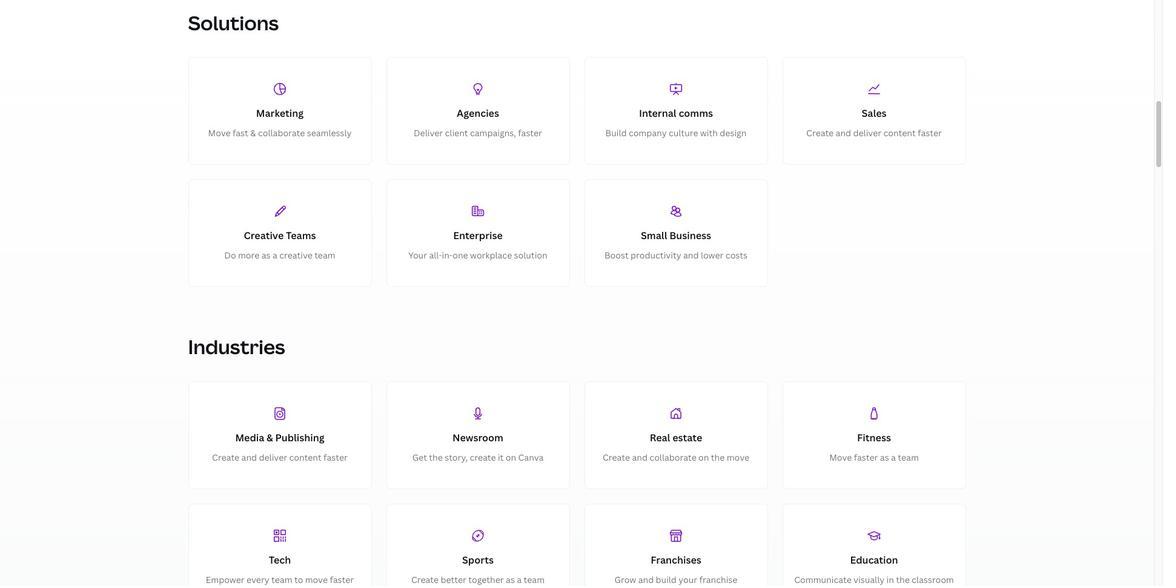 Task type: describe. For each thing, give the bounding box(es) containing it.
0 horizontal spatial &
[[250, 127, 256, 139]]

estate
[[672, 431, 702, 445]]

better
[[441, 574, 466, 586]]

creative teams
[[244, 229, 316, 243]]

do
[[224, 250, 236, 261]]

1 vertical spatial &
[[267, 431, 273, 445]]

real
[[650, 431, 670, 445]]

your all-in-one workplace solution
[[408, 250, 547, 261]]

fitness
[[857, 431, 891, 445]]

build
[[656, 574, 677, 586]]

move fast & collaborate seamlessly
[[208, 127, 352, 139]]

lower
[[701, 250, 724, 261]]

costs
[[726, 250, 748, 261]]

industries
[[188, 334, 285, 360]]

business
[[669, 229, 711, 243]]

2 horizontal spatial the
[[896, 574, 910, 586]]

sales
[[862, 107, 887, 120]]

boost
[[605, 250, 629, 261]]

empower every team to move faster
[[206, 574, 354, 586]]

seamlessly
[[307, 127, 352, 139]]

to
[[294, 574, 303, 586]]

create and collaborate on the move
[[603, 452, 749, 463]]

grow and build your franchise
[[615, 574, 737, 586]]

get the story, create it on canva
[[412, 452, 544, 463]]

as for fitness
[[880, 452, 889, 463]]

client
[[445, 127, 468, 139]]

as for creative teams
[[262, 250, 271, 261]]

in-
[[442, 250, 453, 261]]

with
[[700, 127, 718, 139]]

build company culture with design
[[605, 127, 747, 139]]

create for media & publishing
[[212, 452, 239, 463]]

deliver client campaigns, faster
[[414, 127, 542, 139]]

get
[[412, 452, 427, 463]]

build
[[605, 127, 627, 139]]

content for media & publishing
[[289, 452, 321, 463]]

a for fitness
[[891, 452, 896, 463]]

create
[[470, 452, 496, 463]]

empower
[[206, 574, 245, 586]]

newsroom
[[453, 431, 503, 445]]

marketing
[[256, 107, 304, 120]]

story,
[[445, 452, 468, 463]]

together
[[468, 574, 504, 586]]

media & publishing
[[235, 431, 324, 445]]

your
[[408, 250, 427, 261]]

real estate
[[650, 431, 702, 445]]

move faster as a team
[[829, 452, 919, 463]]

campaigns,
[[470, 127, 516, 139]]

small
[[641, 229, 667, 243]]

1 horizontal spatial a
[[517, 574, 522, 586]]

small business
[[641, 229, 711, 243]]

1 horizontal spatial collaborate
[[650, 452, 696, 463]]

publishing
[[275, 431, 324, 445]]

classroom
[[912, 574, 954, 586]]

1 on from the left
[[506, 452, 516, 463]]

create and deliver content faster for media & publishing
[[212, 452, 348, 463]]

create better together as a team
[[411, 574, 545, 586]]

do more as a creative team
[[224, 250, 335, 261]]

solutions
[[188, 10, 279, 36]]

communicate visually in the classroom
[[794, 574, 954, 586]]

internal
[[639, 107, 676, 120]]

workplace
[[470, 250, 512, 261]]

visually
[[854, 574, 884, 586]]

deliver
[[414, 127, 443, 139]]

your
[[679, 574, 697, 586]]



Task type: vqa. For each thing, say whether or not it's contained in the screenshot.


Task type: locate. For each thing, give the bounding box(es) containing it.
deliver down 'media & publishing'
[[259, 452, 287, 463]]

as right together
[[506, 574, 515, 586]]

0 horizontal spatial collaborate
[[258, 127, 305, 139]]

one
[[453, 250, 468, 261]]

design
[[720, 127, 747, 139]]

0 horizontal spatial as
[[262, 250, 271, 261]]

canva
[[518, 452, 544, 463]]

0 vertical spatial content
[[884, 127, 916, 139]]

1 vertical spatial deliver
[[259, 452, 287, 463]]

create for sales
[[806, 127, 834, 139]]

as
[[262, 250, 271, 261], [880, 452, 889, 463], [506, 574, 515, 586]]

2 on from the left
[[699, 452, 709, 463]]

0 vertical spatial deliver
[[853, 127, 881, 139]]

solution
[[514, 250, 547, 261]]

1 horizontal spatial move
[[727, 452, 749, 463]]

move
[[727, 452, 749, 463], [305, 574, 328, 586]]

& right 'fast'
[[250, 127, 256, 139]]

and for real estate
[[632, 452, 648, 463]]

culture
[[669, 127, 698, 139]]

creative
[[279, 250, 312, 261]]

faster
[[518, 127, 542, 139], [918, 127, 942, 139], [324, 452, 348, 463], [854, 452, 878, 463], [330, 574, 354, 586]]

2 vertical spatial a
[[517, 574, 522, 586]]

0 horizontal spatial move
[[208, 127, 231, 139]]

0 horizontal spatial create and deliver content faster
[[212, 452, 348, 463]]

creative
[[244, 229, 284, 243]]

1 horizontal spatial create and deliver content faster
[[806, 127, 942, 139]]

media
[[235, 431, 264, 445]]

move for fitness
[[829, 452, 852, 463]]

company
[[629, 127, 667, 139]]

1 horizontal spatial the
[[711, 452, 725, 463]]

a
[[273, 250, 277, 261], [891, 452, 896, 463], [517, 574, 522, 586]]

1 horizontal spatial deliver
[[853, 127, 881, 139]]

collaborate down real estate
[[650, 452, 696, 463]]

0 horizontal spatial deliver
[[259, 452, 287, 463]]

0 horizontal spatial the
[[429, 452, 443, 463]]

productivity
[[631, 250, 681, 261]]

agencies
[[457, 107, 499, 120]]

deliver for media & publishing
[[259, 452, 287, 463]]

on down the estate
[[699, 452, 709, 463]]

1 vertical spatial as
[[880, 452, 889, 463]]

1 vertical spatial move
[[829, 452, 852, 463]]

content down publishing
[[289, 452, 321, 463]]

0 vertical spatial move
[[727, 452, 749, 463]]

and for franchises
[[638, 574, 654, 586]]

content
[[884, 127, 916, 139], [289, 452, 321, 463]]

and for media & publishing
[[241, 452, 257, 463]]

tech
[[269, 554, 291, 567]]

franchises
[[651, 554, 701, 567]]

teams
[[286, 229, 316, 243]]

and for sales
[[836, 127, 851, 139]]

more
[[238, 250, 259, 261]]

on
[[506, 452, 516, 463], [699, 452, 709, 463]]

0 vertical spatial a
[[273, 250, 277, 261]]

deliver for sales
[[853, 127, 881, 139]]

a for creative teams
[[273, 250, 277, 261]]

1 vertical spatial create and deliver content faster
[[212, 452, 348, 463]]

as right the more on the top left of page
[[262, 250, 271, 261]]

deliver down sales
[[853, 127, 881, 139]]

move
[[208, 127, 231, 139], [829, 452, 852, 463]]

1 vertical spatial a
[[891, 452, 896, 463]]

1 horizontal spatial &
[[267, 431, 273, 445]]

in
[[887, 574, 894, 586]]

1 horizontal spatial on
[[699, 452, 709, 463]]

on right it
[[506, 452, 516, 463]]

deliver
[[853, 127, 881, 139], [259, 452, 287, 463]]

0 vertical spatial move
[[208, 127, 231, 139]]

team
[[315, 250, 335, 261], [898, 452, 919, 463], [271, 574, 292, 586], [524, 574, 545, 586]]

0 horizontal spatial on
[[506, 452, 516, 463]]

2 vertical spatial as
[[506, 574, 515, 586]]

education
[[850, 554, 898, 567]]

create for real estate
[[603, 452, 630, 463]]

it
[[498, 452, 504, 463]]

1 vertical spatial content
[[289, 452, 321, 463]]

0 horizontal spatial move
[[305, 574, 328, 586]]

create and deliver content faster
[[806, 127, 942, 139], [212, 452, 348, 463]]

grow
[[615, 574, 636, 586]]

1 horizontal spatial content
[[884, 127, 916, 139]]

collaborate
[[258, 127, 305, 139], [650, 452, 696, 463]]

0 vertical spatial create and deliver content faster
[[806, 127, 942, 139]]

1 horizontal spatial as
[[506, 574, 515, 586]]

create and deliver content faster for sales
[[806, 127, 942, 139]]

internal comms
[[639, 107, 713, 120]]

fast
[[233, 127, 248, 139]]

communicate
[[794, 574, 852, 586]]

create for sports
[[411, 574, 439, 586]]

content down sales
[[884, 127, 916, 139]]

collaborate down marketing on the left of the page
[[258, 127, 305, 139]]

1 vertical spatial move
[[305, 574, 328, 586]]

enterprise
[[453, 229, 503, 243]]

create and deliver content faster down sales
[[806, 127, 942, 139]]

create and deliver content faster down 'media & publishing'
[[212, 452, 348, 463]]

every
[[247, 574, 269, 586]]

0 vertical spatial collaborate
[[258, 127, 305, 139]]

franchise
[[699, 574, 737, 586]]

create
[[806, 127, 834, 139], [212, 452, 239, 463], [603, 452, 630, 463], [411, 574, 439, 586]]

and
[[836, 127, 851, 139], [683, 250, 699, 261], [241, 452, 257, 463], [632, 452, 648, 463], [638, 574, 654, 586]]

1 vertical spatial collaborate
[[650, 452, 696, 463]]

& right media
[[267, 431, 273, 445]]

all-
[[429, 250, 442, 261]]

2 horizontal spatial as
[[880, 452, 889, 463]]

content for sales
[[884, 127, 916, 139]]

1 horizontal spatial move
[[829, 452, 852, 463]]

0 vertical spatial as
[[262, 250, 271, 261]]

boost productivity and lower costs
[[605, 250, 748, 261]]

0 horizontal spatial a
[[273, 250, 277, 261]]

0 horizontal spatial content
[[289, 452, 321, 463]]

2 horizontal spatial a
[[891, 452, 896, 463]]

as down 'fitness' at right bottom
[[880, 452, 889, 463]]

comms
[[679, 107, 713, 120]]

the
[[429, 452, 443, 463], [711, 452, 725, 463], [896, 574, 910, 586]]

move for marketing
[[208, 127, 231, 139]]

0 vertical spatial &
[[250, 127, 256, 139]]

sports
[[462, 554, 494, 567]]

&
[[250, 127, 256, 139], [267, 431, 273, 445]]



